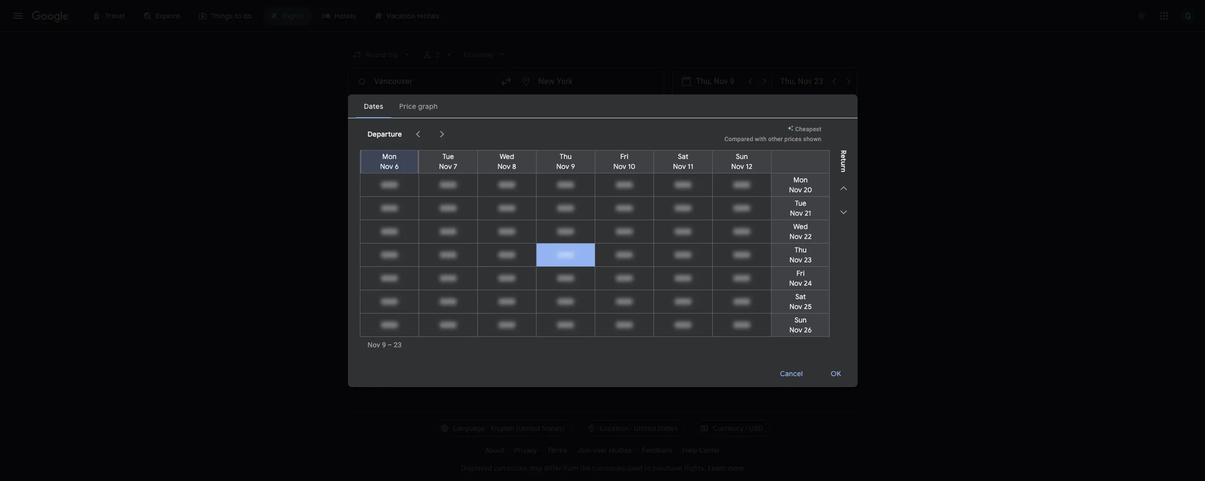 Task type: locate. For each thing, give the bounding box(es) containing it.
optional
[[484, 189, 508, 196]]

language
[[453, 425, 485, 434]]

nov inside sun nov 12
[[731, 162, 744, 171]]

2
[[436, 51, 440, 59], [458, 189, 462, 196], [715, 216, 719, 225]]

grid
[[758, 144, 771, 153]]

1 vertical spatial may
[[529, 465, 542, 473]]

0 vertical spatial thu
[[560, 152, 571, 161]]

terms
[[547, 447, 567, 455]]

1 vertical spatial sun
[[794, 316, 806, 325]]

0 horizontal spatial currencies
[[494, 465, 527, 473]]

0 vertical spatial 9 – 23
[[437, 141, 456, 150]]

0 vertical spatial may
[[571, 189, 583, 196]]

hr
[[548, 213, 556, 223]]

Loading prices, Nov 10 to Nov 23 text field
[[616, 250, 632, 260]]

5 left hr
[[542, 213, 547, 223]]

nov inside sat nov 11
[[673, 162, 686, 171]]

20
[[804, 185, 812, 194]]

date
[[741, 144, 756, 153]]

1 vertical spatial united
[[634, 425, 656, 434]]

Loading prices, Nov 8 to Nov 26 text field
[[499, 320, 515, 330]]

9 – 23 down the loading prices, nov 6 to nov 26 text field
[[382, 341, 402, 349]]

r
[[839, 150, 848, 154]]

filters
[[377, 103, 396, 112]]

1 horizontal spatial sat
[[795, 292, 806, 301]]

0 vertical spatial united
[[430, 225, 448, 232]]

Loading prices, Nov 6 to Nov 21 text field
[[381, 203, 397, 213]]

Loading prices, Nov 12 to Nov 23 text field
[[734, 250, 750, 260]]

prices down departure
[[385, 141, 405, 150]]

price down shown
[[810, 144, 826, 153]]

sun up 26
[[794, 316, 806, 325]]

nov 9 – 23 down the loading prices, nov 6 to nov 26 text field
[[368, 341, 402, 349]]

1 horizontal spatial prices
[[785, 136, 802, 143]]

0 vertical spatial wed
[[499, 152, 514, 161]]

sun nov 12
[[731, 152, 752, 171]]

0 horizontal spatial 2
[[436, 51, 440, 59]]

0 horizontal spatial mon
[[382, 152, 396, 161]]

0 vertical spatial nov 9 – 23
[[422, 141, 456, 150]]

the
[[580, 465, 590, 473]]

currencies
[[494, 465, 527, 473], [592, 465, 625, 473]]

1 horizontal spatial 9 – 23
[[437, 141, 456, 150]]

0 vertical spatial tue
[[442, 152, 454, 161]]

sort by: button
[[812, 183, 857, 201]]

displayed currencies may differ from the currencies used to purchase flights. learn more
[[461, 465, 744, 473]]

displayed
[[461, 465, 492, 473]]

0 horizontal spatial fri
[[620, 152, 628, 161]]

Loading prices, Nov 11 to Nov 21 text field
[[675, 203, 691, 213]]

tue up 7
[[442, 152, 454, 161]]

1 vertical spatial 2
[[458, 189, 462, 196]]

Loading prices, Nov 11 to Nov 20 text field
[[675, 180, 691, 190]]

mon inside mon nov 20 tue nov 21 wed nov 22 thu nov 23 fri nov 24 sat nov 25 sun nov 26
[[793, 175, 808, 184]]

1 vertical spatial –
[[554, 225, 558, 232]]

united left the states on the right bottom of page
[[634, 425, 656, 434]]

Loading prices, Nov 6 to Nov 22 text field
[[381, 227, 397, 237]]

Loading prices, Nov 12 to Nov 22 text field
[[734, 227, 750, 237]]

mon up 20
[[793, 175, 808, 184]]

1 horizontal spatial mon
[[793, 175, 808, 184]]

mon nov 6
[[380, 152, 399, 171]]

sun up 12 at the top right
[[736, 152, 748, 161]]

nov 9 – 23
[[422, 141, 456, 150], [368, 341, 402, 349]]

r
[[839, 165, 848, 168]]

– down hr
[[554, 225, 558, 232]]

1 horizontal spatial fri
[[796, 269, 805, 278]]

price right bags popup button
[[657, 103, 674, 112]]

flights.
[[684, 465, 706, 473]]

price inside button
[[810, 144, 826, 153]]

Loading prices, Nov 8 to Nov 20 text field
[[499, 180, 515, 190]]

tue up 21
[[795, 199, 806, 208]]

nov 9 – 23 down the scroll right icon
[[422, 141, 456, 150]]

from
[[563, 465, 578, 473]]

0 horizontal spatial sat
[[678, 152, 688, 161]]

united states
[[634, 425, 678, 434]]

fees right bag
[[557, 189, 569, 196]]

ok
[[831, 370, 842, 379]]

0 horizontal spatial 5
[[542, 213, 547, 223]]

1 vertical spatial 9 – 23
[[382, 341, 402, 349]]

canada
[[403, 225, 425, 232]]

1 horizontal spatial currencies
[[592, 465, 625, 473]]

0 vertical spatial price
[[657, 103, 674, 112]]

price for price
[[657, 103, 674, 112]]

nonstop flight. element
[[607, 213, 638, 225]]

mon for 6
[[382, 152, 396, 161]]

1 vertical spatial fri
[[796, 269, 805, 278]]

22
[[804, 232, 812, 241]]

graph
[[828, 144, 848, 153]]

1 horizontal spatial wed
[[793, 222, 808, 231]]

nov inside mon nov 6
[[380, 162, 393, 171]]

usd
[[749, 425, 763, 434]]

sun inside mon nov 20 tue nov 21 wed nov 22 thu nov 23 fri nov 24 sat nov 25 sun nov 26
[[794, 316, 806, 325]]

prices right other
[[785, 136, 802, 143]]

wed inside wed nov 8
[[499, 152, 514, 161]]

to
[[645, 465, 651, 473]]

1 horizontal spatial thu
[[794, 246, 806, 255]]

Loading prices, Nov 7 to Nov 24 text field
[[440, 274, 456, 284]]

user
[[593, 447, 607, 455]]

may left apply.
[[571, 189, 583, 196]]

1 horizontal spatial 5
[[558, 213, 562, 223]]

bag fees button
[[545, 189, 569, 196]]

fees right +
[[435, 189, 447, 196]]

Loading prices, Nov 7 to Nov 23 text field
[[440, 250, 456, 260]]

Loading prices, Nov 8 to Nov 21 text field
[[499, 203, 515, 213]]

0 horizontal spatial 9 – 23
[[382, 341, 402, 349]]

0 vertical spatial 2
[[436, 51, 440, 59]]

prices include required taxes + fees for 2 adults. optional charges and bag fees may apply. passenger assistance
[[348, 189, 664, 196]]

1 horizontal spatial –
[[554, 225, 558, 232]]

cancel button
[[768, 362, 815, 386]]

9
[[571, 162, 575, 171]]

0 horizontal spatial united
[[430, 225, 448, 232]]

date grid button
[[715, 140, 779, 158]]

prices
[[785, 136, 802, 143], [385, 141, 405, 150]]

503
[[676, 213, 691, 223]]

0 vertical spatial fri
[[620, 152, 628, 161]]

-
[[677, 226, 679, 233]]

9 – 23 down the scroll right icon
[[437, 141, 456, 150]]

scroll left image
[[412, 128, 424, 140]]

0 vertical spatial sun
[[736, 152, 748, 161]]

None search field
[[348, 46, 857, 132]]

1 horizontal spatial may
[[571, 189, 583, 196]]

21
[[805, 209, 811, 218]]

tue
[[442, 152, 454, 161], [795, 199, 806, 208]]

1 currencies from the left
[[494, 465, 527, 473]]

mon down track prices
[[382, 152, 396, 161]]

may inside departing flights main content
[[571, 189, 583, 196]]

– up canada
[[425, 213, 430, 223]]

Loading prices, Nov 12 to Nov 21 text field
[[734, 203, 750, 213]]

1 horizontal spatial price
[[810, 144, 826, 153]]

0 horizontal spatial –
[[425, 213, 430, 223]]

apply.
[[584, 189, 601, 196]]

english
[[491, 425, 514, 434]]

0 horizontal spatial sun
[[736, 152, 748, 161]]

price inside popup button
[[657, 103, 674, 112]]

by:
[[832, 187, 842, 196]]

nov 9 – 23 inside find the best price region
[[422, 141, 456, 150]]

0 horizontal spatial fees
[[435, 189, 447, 196]]

price graph
[[810, 144, 848, 153]]

duration
[[807, 103, 836, 112]]

united down arrival time: 4:15 pm. text field
[[430, 225, 448, 232]]

1 vertical spatial mon
[[793, 175, 808, 184]]

emissions
[[692, 226, 721, 233]]

air
[[394, 225, 402, 232]]

9 – 23 inside find the best price region
[[437, 141, 456, 150]]

2 horizontal spatial 2
[[715, 216, 719, 225]]

0 horizontal spatial thu
[[560, 152, 571, 161]]

5 right hr
[[558, 213, 562, 223]]

0 horizontal spatial price
[[657, 103, 674, 112]]

currencies down privacy link
[[494, 465, 527, 473]]

0 vertical spatial mon
[[382, 152, 396, 161]]

departing
[[348, 173, 394, 186]]

1 vertical spatial price
[[810, 144, 826, 153]]

Loading prices, Nov 12 to Nov 20 text field
[[734, 180, 750, 190]]

Loading prices, Nov 12 to Nov 26 text field
[[734, 320, 750, 330]]

1 vertical spatial thu
[[794, 246, 806, 255]]

1 vertical spatial wed
[[793, 222, 808, 231]]

Loading prices, Nov 10 to Nov 25 text field
[[616, 297, 632, 307]]

english (united states)
[[491, 425, 565, 434]]

Loading prices, Nov 6 to Nov 20 text field
[[381, 180, 397, 190]]

Loading prices, Nov 10 to Nov 21 text field
[[616, 203, 632, 213]]

Departure text field
[[696, 68, 742, 95]]

0 horizontal spatial tue
[[442, 152, 454, 161]]

airports
[[464, 103, 490, 112]]

1 horizontal spatial nov 9 – 23
[[422, 141, 456, 150]]

0 vertical spatial sat
[[678, 152, 688, 161]]

total duration 5 hr 5 min. element
[[542, 213, 607, 225]]

Loading prices, Nov 9 to Nov 26 text field
[[557, 320, 574, 330]]

0 horizontal spatial wed
[[499, 152, 514, 161]]

sat
[[678, 152, 688, 161], [795, 292, 806, 301]]

Loading prices, Nov 9 to Nov 22 text field
[[557, 227, 574, 237]]

terms link
[[542, 443, 572, 459]]

2 vertical spatial 2
[[715, 216, 719, 225]]

1 vertical spatial nov 9 – 23
[[368, 341, 402, 349]]

1 horizontal spatial sun
[[794, 316, 806, 325]]

8
[[512, 162, 516, 171]]

fees
[[435, 189, 447, 196], [557, 189, 569, 196]]

5
[[542, 213, 547, 223], [558, 213, 562, 223]]

may
[[571, 189, 583, 196], [529, 465, 542, 473]]

1 vertical spatial tue
[[795, 199, 806, 208]]

Loading prices, Nov 9 to Nov 24 text field
[[557, 274, 574, 284]]

airlines button
[[557, 100, 604, 115]]

1 horizontal spatial 2
[[458, 189, 462, 196]]

e
[[839, 154, 848, 158]]

thu up 23 in the right of the page
[[794, 246, 806, 255]]

round
[[790, 226, 806, 232]]

may left the differ
[[529, 465, 542, 473]]

u
[[839, 161, 848, 165]]

connecting airports button
[[417, 100, 507, 115]]

trip
[[808, 226, 817, 232]]

track prices
[[365, 141, 405, 150]]

Loading prices, Nov 10 to Nov 26 text field
[[616, 320, 632, 330]]

1 vertical spatial sat
[[795, 292, 806, 301]]

1 horizontal spatial tue
[[795, 199, 806, 208]]

0 horizontal spatial prices
[[385, 141, 405, 150]]

Loading prices, Nov 7 to Nov 21 text field
[[440, 203, 456, 213]]

1 horizontal spatial united
[[634, 425, 656, 434]]

wed inside mon nov 20 tue nov 21 wed nov 22 thu nov 23 fri nov 24 sat nov 25 sun nov 26
[[793, 222, 808, 231]]

fri up 10
[[620, 152, 628, 161]]

Loading prices, Nov 7 to Nov 25 text field
[[440, 297, 456, 307]]

compared with other prices shown
[[725, 136, 822, 143]]

ewr
[[558, 225, 570, 232]]

privacy link
[[509, 443, 542, 459]]

departure
[[368, 130, 402, 139]]

thu inside thu nov 9
[[560, 152, 571, 161]]

shown
[[803, 136, 822, 143]]

sat up 11
[[678, 152, 688, 161]]

nov inside find the best price region
[[422, 141, 436, 150]]

Loading prices, Nov 11 to Nov 24 text field
[[675, 274, 691, 284]]

fri up "24"
[[796, 269, 805, 278]]

thu up 9
[[560, 152, 571, 161]]

sat up '25'
[[795, 292, 806, 301]]

Loading prices, Nov 11 to Nov 25 text field
[[675, 297, 691, 307]]

min
[[564, 213, 578, 223]]

Arrival time: 4:15 PM. text field
[[431, 213, 459, 223]]

mon inside mon nov 6
[[382, 152, 396, 161]]

about
[[485, 447, 504, 455]]

united inside departing flights main content
[[430, 225, 448, 232]]

states
[[657, 425, 678, 434]]

Loading prices, Nov 10 to Nov 20 text field
[[616, 180, 632, 190]]

Loading prices, Nov 8 to Nov 22 text field
[[499, 227, 515, 237]]

currencies down join user studies link
[[592, 465, 625, 473]]

1 horizontal spatial fees
[[557, 189, 569, 196]]



Task type: vqa. For each thing, say whether or not it's contained in the screenshot.
THE WED, DEC 20 Element
no



Task type: describe. For each thing, give the bounding box(es) containing it.
prices inside find the best price region
[[385, 141, 405, 150]]

nov inside fri nov 10
[[613, 162, 626, 171]]

Loading prices, Nov 9 to Nov 25 text field
[[557, 297, 574, 307]]

cheapest
[[795, 126, 822, 133]]

10
[[628, 162, 635, 171]]

mon for 20
[[793, 175, 808, 184]]

24
[[804, 279, 812, 288]]

help center
[[683, 447, 720, 455]]

Departure time: 8:10 AM. text field
[[394, 213, 423, 223]]

air canada
[[394, 225, 425, 232]]

Loading prices, Nov 6 to Nov 25 text field
[[381, 297, 397, 307]]

Loading prices, Nov 6 to Nov 26 text field
[[381, 320, 397, 330]]

united for united states
[[634, 425, 656, 434]]

r e t u r n
[[839, 150, 848, 173]]

united for united
[[430, 225, 448, 232]]

(1)
[[398, 103, 405, 112]]

connecting
[[423, 103, 462, 112]]

adults.
[[463, 189, 483, 196]]

help center link
[[678, 443, 725, 459]]

other
[[768, 136, 783, 143]]

$843 round trip
[[790, 213, 817, 232]]

thu nov 9
[[556, 152, 575, 171]]

8:10 am
[[394, 213, 423, 223]]

tue nov 7
[[439, 152, 457, 171]]

25
[[804, 302, 812, 311]]

feedback link
[[637, 443, 678, 459]]

Return text field
[[780, 68, 826, 95]]

cancel
[[780, 370, 803, 379]]

Loading prices, Nov 9 to Nov 20 text field
[[557, 180, 574, 190]]

emissions
[[747, 103, 780, 112]]

states)
[[542, 425, 565, 434]]

tue inside tue nov 7
[[442, 152, 454, 161]]

bag
[[545, 189, 556, 196]]

leaves vancouver international airport at 8:10 am on thursday, november 9 and arrives at newark liberty international airport at 4:15 pm on thursday, november 9. element
[[394, 213, 459, 223]]

include
[[367, 189, 387, 196]]

1 5 from the left
[[542, 213, 547, 223]]

Loading prices, Nov 7 to Nov 26 text field
[[440, 320, 456, 330]]

fri inside fri nov 10
[[620, 152, 628, 161]]

Loading prices, Nov 11 to Nov 23 text field
[[675, 250, 691, 260]]

emissions button
[[741, 100, 797, 115]]

wed nov 8
[[497, 152, 516, 171]]

Loading prices, Nov 12 to Nov 25 text field
[[734, 297, 750, 307]]

tue inside mon nov 20 tue nov 21 wed nov 22 thu nov 23 fri nov 24 sat nov 25 sun nov 26
[[795, 199, 806, 208]]

0 vertical spatial –
[[425, 213, 430, 223]]

scroll up image
[[838, 182, 850, 194]]

2 5 from the left
[[558, 213, 562, 223]]

passenger assistance button
[[602, 189, 664, 196]]

4:15 pm
[[431, 213, 459, 223]]

(united
[[516, 425, 540, 434]]

Loading prices, Nov 10 to Nov 24 text field
[[616, 274, 632, 284]]

help
[[683, 447, 697, 455]]

airlines
[[562, 103, 587, 112]]

nov inside thu nov 9
[[556, 162, 569, 171]]

Loading prices, Nov 12 to Nov 24 text field
[[734, 274, 750, 284]]

Loading prices, Nov 8 to Nov 24 text field
[[499, 274, 515, 284]]

1 fees from the left
[[435, 189, 447, 196]]

clear connecting airports image
[[487, 96, 511, 119]]

and
[[533, 189, 544, 196]]

center
[[699, 447, 720, 455]]

Loading prices, Nov 6 to Nov 23 text field
[[381, 250, 397, 260]]

connecting airports
[[423, 103, 490, 112]]

all filters (1)
[[367, 103, 405, 112]]

price button
[[651, 100, 691, 115]]

Loading prices, Nov 8 to Nov 23 text field
[[499, 250, 515, 260]]

learn
[[708, 465, 726, 473]]

duration button
[[801, 100, 853, 115]]

thu inside mon nov 20 tue nov 21 wed nov 22 thu nov 23 fri nov 24 sat nov 25 sun nov 26
[[794, 246, 806, 255]]

scroll down image
[[838, 206, 850, 218]]

15%
[[679, 226, 690, 233]]

assistance
[[633, 189, 664, 196]]

Loading prices, Nov 10 to Nov 22 text field
[[616, 227, 632, 237]]

6
[[395, 162, 399, 171]]

2 currencies from the left
[[592, 465, 625, 473]]

7
[[453, 162, 457, 171]]

2 fees from the left
[[557, 189, 569, 196]]

nov inside wed nov 8
[[497, 162, 510, 171]]

0 horizontal spatial nov 9 – 23
[[368, 341, 402, 349]]

swap origin and destination. image
[[500, 76, 512, 88]]

track
[[365, 141, 383, 150]]

all filters (1) button
[[348, 100, 413, 115]]

stops button
[[511, 100, 553, 115]]

purchase
[[653, 465, 682, 473]]

nov inside tue nov 7
[[439, 162, 452, 171]]

feedback
[[642, 447, 673, 455]]

for
[[449, 189, 457, 196]]

fri inside mon nov 20 tue nov 21 wed nov 22 thu nov 23 fri nov 24 sat nov 25 sun nov 26
[[796, 269, 805, 278]]

2 inside 503 kg co 2
[[715, 216, 719, 225]]

join user studies
[[577, 447, 632, 455]]

sat inside mon nov 20 tue nov 21 wed nov 22 thu nov 23 fri nov 24 sat nov 25 sun nov 26
[[795, 292, 806, 301]]

sat nov 11
[[673, 152, 693, 171]]

all
[[367, 103, 375, 112]]

departing flights main content
[[348, 140, 857, 250]]

Loading prices, Nov 7 to Nov 20 text field
[[440, 180, 456, 190]]

sat inside sat nov 11
[[678, 152, 688, 161]]

flights
[[396, 173, 425, 186]]

Loading prices, Nov 11 to Nov 26 text field
[[675, 320, 691, 330]]

studies
[[609, 447, 632, 455]]

843 US dollars text field
[[799, 213, 817, 223]]

503 kg co 2
[[676, 213, 719, 225]]

privacy
[[514, 447, 537, 455]]

sun inside sun nov 12
[[736, 152, 748, 161]]

Loading prices, Nov 6 to Nov 24 text field
[[381, 274, 397, 284]]

– inside 5 hr 5 min yvr – ewr
[[554, 225, 558, 232]]

2 inside "popup button"
[[436, 51, 440, 59]]

scroll right image
[[436, 128, 448, 140]]

yvr
[[542, 225, 554, 232]]

Loading prices, Nov 9 to Nov 23, selected text field
[[557, 250, 574, 260]]

find the best price region
[[348, 140, 857, 166]]

date grid
[[741, 144, 771, 153]]

Loading prices, Nov 11 to Nov 22 text field
[[675, 227, 691, 237]]

11
[[688, 162, 693, 171]]

none search field containing all filters (1)
[[348, 46, 857, 132]]

fri nov 10
[[613, 152, 635, 171]]

Loading prices, Nov 7 to Nov 22 text field
[[440, 227, 456, 237]]

taxes
[[413, 189, 428, 196]]

times button
[[695, 100, 738, 115]]

with
[[755, 136, 767, 143]]

learn more about tracked prices image
[[407, 141, 416, 150]]

bags button
[[608, 100, 647, 115]]

departing flights
[[348, 173, 425, 186]]

12
[[746, 162, 752, 171]]

Loading prices, Nov 9 to Nov 21 text field
[[557, 203, 574, 213]]

Loading prices, Nov 8 to Nov 25 text field
[[499, 297, 515, 307]]

n
[[839, 168, 848, 173]]

join
[[577, 447, 591, 455]]

0 horizontal spatial may
[[529, 465, 542, 473]]

required
[[389, 189, 412, 196]]

price for price graph
[[810, 144, 826, 153]]

bags
[[614, 103, 630, 112]]

-15% emissions
[[677, 226, 721, 233]]

23
[[804, 256, 812, 265]]

learn more link
[[708, 465, 744, 473]]

used
[[627, 465, 643, 473]]

nonstop
[[607, 213, 638, 223]]



